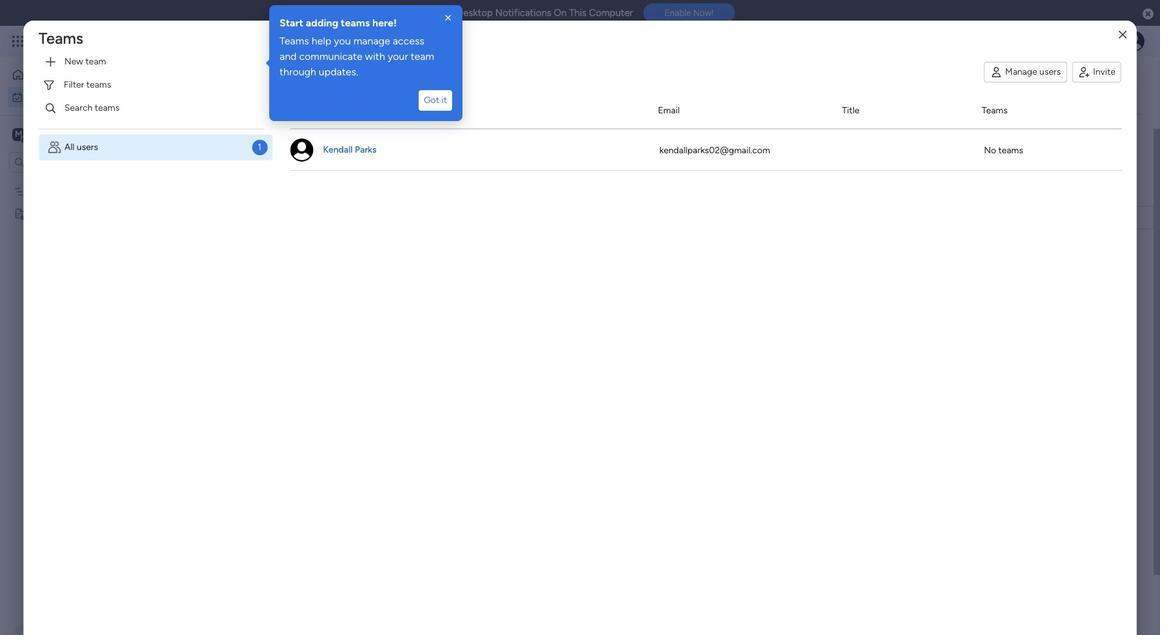 Task type: locate. For each thing, give the bounding box(es) containing it.
None search field
[[190, 129, 311, 150]]

kendall parks image down dapulse close image
[[1125, 31, 1145, 52]]

teams inside grid
[[982, 105, 1008, 116]]

got it
[[424, 95, 447, 106]]

all
[[290, 29, 308, 48], [64, 142, 75, 153]]

access
[[393, 35, 425, 47]]

users inside button
[[1040, 66, 1062, 77]]

invite
[[1094, 66, 1116, 77]]

1 with margin right image from the top
[[44, 55, 57, 68]]

1 horizontal spatial kendall parks image
[[1125, 31, 1145, 52]]

all users down 'workspace'
[[64, 142, 98, 153]]

teams right search
[[95, 102, 120, 113]]

1 vertical spatial users
[[1040, 66, 1062, 77]]

kendallparks02@gmail.com
[[660, 144, 770, 155]]

all up and
[[290, 29, 308, 48]]

here!
[[373, 17, 397, 29]]

1 horizontal spatial enable
[[665, 8, 692, 18]]

0 horizontal spatial users
[[77, 142, 98, 153]]

main workspace
[[30, 128, 106, 140]]

0 horizontal spatial all
[[64, 142, 75, 153]]

0 horizontal spatial my
[[28, 91, 41, 102]]

you
[[334, 35, 351, 47]]

0 vertical spatial all
[[290, 29, 308, 48]]

teams inside start adding teams here! teams help you manage access and communicate with your team through updates.
[[341, 17, 370, 29]]

0 horizontal spatial team
[[86, 56, 106, 67]]

updates.
[[319, 66, 359, 78]]

kendall parks image left the kendall
[[290, 138, 313, 161]]

enable for enable desktop notifications on this computer
[[425, 7, 455, 19]]

enable now!
[[665, 8, 714, 18]]

see plans
[[225, 35, 264, 46]]

0 horizontal spatial enable
[[425, 7, 455, 19]]

1 horizontal spatial teams
[[280, 35, 309, 47]]

home
[[30, 69, 54, 80]]

Filter dashboard by text search field
[[190, 129, 311, 150]]

and
[[280, 50, 297, 63]]

1 vertical spatial with margin right image
[[44, 102, 57, 115]]

users down 'workspace'
[[77, 142, 98, 153]]

0 vertical spatial users
[[311, 29, 348, 48]]

title
[[843, 105, 860, 116]]

my work button
[[8, 87, 139, 107]]

marketing plan
[[30, 186, 90, 197]]

0 vertical spatial all users
[[290, 29, 348, 48]]

2 row from the top
[[290, 129, 1122, 170]]

filter teams
[[64, 79, 111, 90]]

monday
[[57, 34, 102, 48]]

1
[[258, 142, 262, 153]]

adding
[[306, 17, 339, 29]]

row
[[290, 93, 1122, 129], [290, 129, 1122, 170]]

users right manage
[[1040, 66, 1062, 77]]

row down email at the top of the page
[[290, 129, 1122, 170]]

with margin right image up main on the left top of page
[[44, 102, 57, 115]]

teams
[[39, 29, 83, 48], [280, 35, 309, 47], [982, 105, 1008, 116]]

row containing name
[[290, 93, 1122, 129]]

users
[[311, 29, 348, 48], [1040, 66, 1062, 77], [77, 142, 98, 153]]

with margin right image inside new team button
[[44, 55, 57, 68]]

marketing
[[30, 186, 71, 197]]

1 vertical spatial all users
[[64, 142, 98, 153]]

teams inside filter teams dropdown button
[[86, 79, 111, 90]]

teams
[[341, 17, 370, 29], [86, 79, 111, 90], [95, 102, 120, 113], [999, 144, 1024, 155]]

my inside button
[[28, 91, 41, 102]]

0 vertical spatial kendall parks image
[[1125, 31, 1145, 52]]

work
[[43, 91, 63, 102]]

teams right no
[[999, 144, 1024, 155]]

1 vertical spatial kendall parks image
[[290, 138, 313, 161]]

teams inside search teams button
[[95, 102, 120, 113]]

with margin right image for search teams
[[44, 102, 57, 115]]

dapulse close image
[[1143, 8, 1154, 21]]

enable
[[425, 7, 455, 19], [665, 8, 692, 18]]

teams up you
[[341, 17, 370, 29]]

row up "kendallparks02@gmail.com"
[[290, 93, 1122, 129]]

it
[[442, 95, 447, 106]]

2 with margin right image from the top
[[44, 102, 57, 115]]

enable left desktop
[[425, 7, 455, 19]]

kendall parks image
[[1125, 31, 1145, 52], [290, 138, 313, 161]]

0 horizontal spatial all users
[[64, 142, 98, 153]]

new team button
[[39, 52, 111, 72]]

users up 'communicate'
[[311, 29, 348, 48]]

with margin right image
[[44, 55, 57, 68], [44, 102, 57, 115]]

customize button
[[411, 129, 480, 150]]

enable now! button
[[644, 3, 735, 23]]

search image
[[296, 134, 306, 144]]

teams up no
[[982, 105, 1008, 116]]

team inside new team button
[[86, 56, 106, 67]]

all down main workspace
[[64, 142, 75, 153]]

None search field
[[290, 62, 445, 83]]

all users
[[290, 29, 348, 48], [64, 142, 98, 153]]

your
[[388, 50, 408, 63]]

enable inside button
[[665, 8, 692, 18]]

my
[[193, 75, 223, 104], [28, 91, 41, 102]]

option
[[0, 180, 164, 182]]

kendall parks link
[[321, 143, 378, 156]]

invite button
[[1073, 62, 1122, 83]]

my work
[[193, 75, 280, 104]]

team
[[411, 50, 434, 63], [86, 56, 106, 67]]

new
[[64, 56, 83, 67]]

team right new
[[86, 56, 106, 67]]

teams up new
[[39, 29, 83, 48]]

teams up search teams
[[86, 79, 111, 90]]

1 horizontal spatial team
[[411, 50, 434, 63]]

manage users
[[1006, 66, 1062, 77]]

1 horizontal spatial users
[[311, 29, 348, 48]]

grid
[[290, 93, 1122, 633]]

enable left the now!
[[665, 8, 692, 18]]

2 horizontal spatial teams
[[982, 105, 1008, 116]]

0 vertical spatial with margin right image
[[44, 55, 57, 68]]

team down access
[[411, 50, 434, 63]]

with margin right image inside search teams button
[[44, 102, 57, 115]]

list box
[[0, 178, 164, 398]]

search
[[64, 102, 93, 113]]

1 horizontal spatial my
[[193, 75, 223, 104]]

monday button
[[34, 24, 205, 58]]

email
[[658, 105, 680, 116]]

1 row from the top
[[290, 93, 1122, 129]]

manage users button
[[985, 62, 1067, 83]]

enable for enable now!
[[665, 8, 692, 18]]

plans
[[243, 35, 264, 46]]

with margin right image up home
[[44, 55, 57, 68]]

all users up 'communicate'
[[290, 29, 348, 48]]

grid containing name
[[290, 93, 1122, 633]]

through
[[280, 66, 316, 78]]

start
[[280, 17, 304, 29]]

2 horizontal spatial users
[[1040, 66, 1062, 77]]

teams inside grid
[[999, 144, 1024, 155]]

teams inside start adding teams here! teams help you manage access and communicate with your team through updates.
[[280, 35, 309, 47]]

kendall
[[323, 144, 353, 155]]

m
[[15, 129, 23, 140]]

2 vertical spatial users
[[77, 142, 98, 153]]

teams up and
[[280, 35, 309, 47]]

hide done items
[[340, 133, 406, 144]]



Task type: vqa. For each thing, say whether or not it's contained in the screenshot.
"This"
yes



Task type: describe. For each thing, give the bounding box(es) containing it.
hide
[[340, 133, 359, 144]]

team inside start adding teams here! teams help you manage access and communicate with your team through updates.
[[411, 50, 434, 63]]

workspace image
[[12, 127, 25, 141]]

private board image
[[14, 207, 26, 219]]

now!
[[694, 8, 714, 18]]

plan
[[73, 186, 90, 197]]

see plans button
[[208, 32, 270, 51]]

done
[[361, 133, 381, 144]]

0 horizontal spatial kendall parks image
[[290, 138, 313, 161]]

name
[[303, 105, 327, 116]]

teams for no teams
[[999, 144, 1024, 155]]

search teams button
[[39, 98, 264, 119]]

got it button
[[419, 90, 452, 111]]

select product image
[[12, 35, 24, 48]]

1 horizontal spatial all
[[290, 29, 308, 48]]

my work
[[28, 91, 63, 102]]

computer
[[589, 7, 633, 19]]

notes
[[30, 208, 55, 219]]

row containing kendall parks
[[290, 129, 1122, 170]]

home button
[[8, 64, 139, 85]]

communicate
[[299, 50, 363, 63]]

enable desktop notifications on this computer
[[425, 7, 633, 19]]

workspace selection element
[[12, 127, 108, 143]]

work
[[228, 75, 280, 104]]

start adding teams here! teams help you manage access and communicate with your team through updates.
[[280, 17, 437, 78]]

my for my work
[[28, 91, 41, 102]]

lottie animation image
[[0, 505, 164, 636]]

no teams
[[984, 144, 1024, 155]]

this
[[569, 7, 587, 19]]

main
[[30, 128, 52, 140]]

Search in workspace field
[[27, 155, 108, 170]]

0 horizontal spatial teams
[[39, 29, 83, 48]]

kendall parks
[[323, 144, 376, 155]]

teams for filter teams
[[86, 79, 111, 90]]

1 vertical spatial all
[[64, 142, 75, 153]]

no
[[984, 144, 997, 155]]

workspace
[[55, 128, 106, 140]]

Search by name or email search field
[[290, 62, 445, 83]]

close image
[[442, 12, 455, 24]]

list box containing marketing plan
[[0, 178, 164, 398]]

parks
[[355, 144, 376, 155]]

help
[[312, 35, 332, 47]]

new team
[[64, 56, 106, 67]]

filter teams button
[[39, 75, 264, 95]]

start adding teams here! heading
[[280, 15, 452, 31]]

1 horizontal spatial all users
[[290, 29, 348, 48]]

see
[[225, 35, 241, 46]]

with
[[365, 50, 385, 63]]

teams for search teams
[[95, 102, 120, 113]]

desktop
[[457, 7, 493, 19]]

manage
[[1006, 66, 1038, 77]]

notifications
[[495, 7, 552, 19]]

customize
[[432, 133, 475, 144]]

filter
[[64, 79, 84, 90]]

lottie animation element
[[0, 505, 164, 636]]

got
[[424, 95, 440, 106]]

items
[[384, 133, 406, 144]]

with margin right image for new team
[[44, 55, 57, 68]]

manage
[[354, 35, 390, 47]]

search teams
[[64, 102, 120, 113]]

my for my work
[[193, 75, 223, 104]]

close image
[[1120, 30, 1127, 40]]

on
[[554, 7, 567, 19]]



